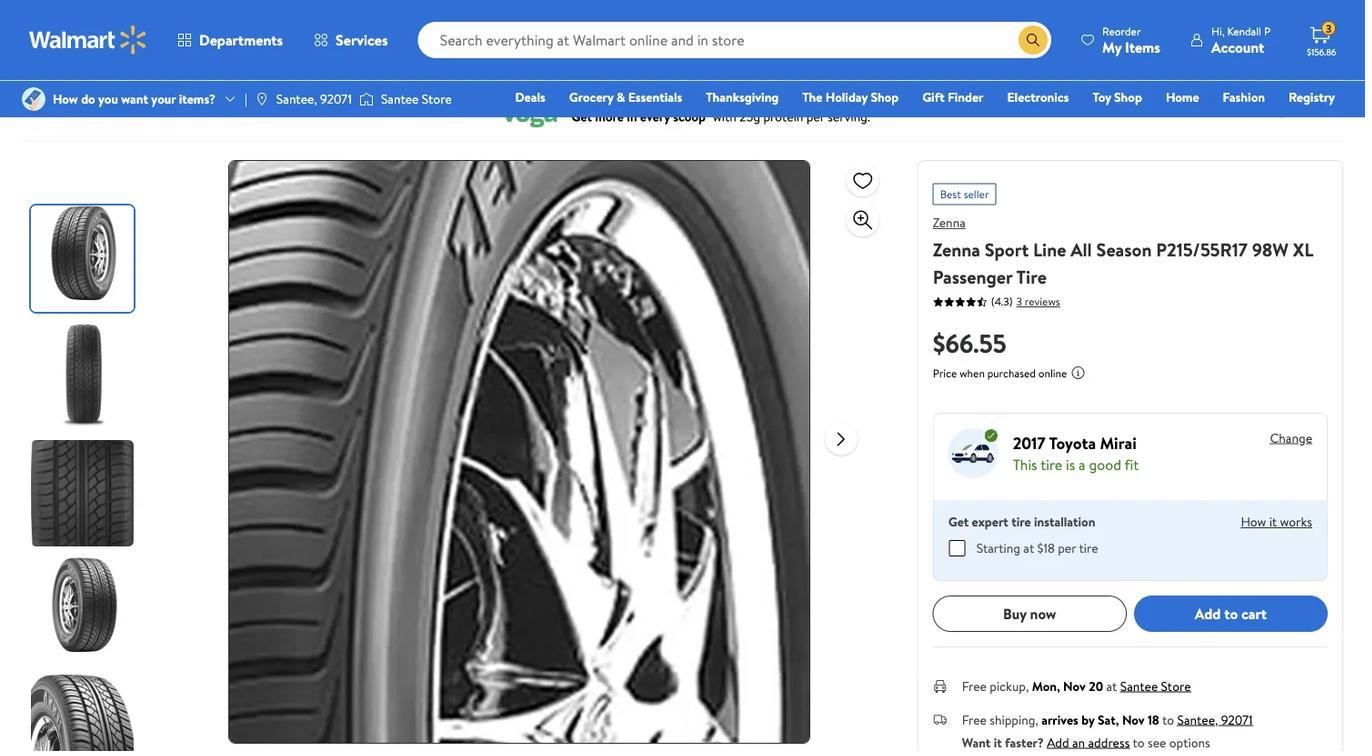Task type: vqa. For each thing, say whether or not it's contained in the screenshot.
Up for Up to 60% off fashion
no



Task type: describe. For each thing, give the bounding box(es) containing it.
tire for at
[[1079, 539, 1098, 557]]

20
[[1089, 677, 1103, 695]]

gift finder
[[922, 88, 984, 106]]

mirai
[[1100, 432, 1137, 455]]

sponsored
[[1275, 103, 1325, 119]]

$18
[[1037, 539, 1055, 557]]

one debit link
[[1188, 113, 1265, 132]]

zoom image modal image
[[852, 209, 874, 231]]

toy shop
[[1093, 88, 1142, 106]]

free for free pickup, mon, nov 20 at santee store
[[962, 677, 987, 695]]

walmart image
[[29, 25, 147, 55]]

this
[[1013, 455, 1037, 475]]

to inside button
[[1224, 604, 1238, 624]]

price when purchased online
[[933, 366, 1067, 381]]

expert
[[972, 512, 1009, 530]]

home link
[[1158, 87, 1207, 107]]

tires for all
[[366, 51, 392, 69]]

p
[[1264, 23, 1271, 39]]

holiday
[[826, 88, 868, 106]]

line
[[1033, 236, 1066, 262]]

pickup,
[[990, 677, 1029, 695]]

items
[[1125, 37, 1160, 57]]

shipping,
[[990, 711, 1038, 729]]

0 horizontal spatial all
[[307, 51, 322, 69]]

registry
[[1289, 88, 1335, 106]]

how for how do you want your items?
[[53, 90, 78, 108]]

$156.86
[[1307, 45, 1336, 58]]

debit
[[1226, 114, 1257, 131]]

services
[[336, 30, 388, 50]]

0 vertical spatial store
[[422, 90, 452, 108]]

next media item image
[[830, 428, 852, 450]]

thanksgiving
[[706, 88, 779, 106]]

Walmart Site-Wide search field
[[418, 22, 1051, 58]]

fashion link
[[1215, 87, 1273, 107]]

toy shop link
[[1085, 87, 1150, 107]]

hi,
[[1211, 23, 1225, 39]]

ad disclaimer and feedback for skylinedisplayad image
[[1329, 104, 1343, 118]]

best seller
[[940, 186, 989, 202]]

walmart+ link
[[1273, 113, 1343, 132]]

one
[[1196, 114, 1223, 131]]

when
[[960, 366, 985, 381]]

& for auto
[[52, 51, 60, 69]]

online
[[1038, 366, 1067, 381]]

the
[[802, 88, 823, 106]]

legal information image
[[1071, 366, 1085, 380]]

now
[[1030, 604, 1056, 624]]

do
[[81, 90, 95, 108]]

reorder my items
[[1102, 23, 1160, 57]]

works
[[1280, 513, 1312, 531]]

1 vertical spatial tire
[[1012, 512, 1031, 530]]

buy now button
[[933, 596, 1127, 632]]

2017 toyota mirai this tire is a good fit
[[1013, 432, 1139, 475]]

arrives
[[1042, 711, 1079, 729]]

auto & tires / tires & accessories / tire types
[[22, 51, 288, 69]]

buy now
[[1003, 604, 1056, 624]]

per
[[1058, 539, 1076, 557]]

electronics link
[[999, 87, 1077, 107]]

gift finder link
[[914, 87, 992, 107]]

auto & tires link
[[22, 51, 89, 69]]

1 horizontal spatial 3
[[1326, 21, 1332, 36]]

essentials
[[628, 88, 682, 106]]

 image for santee store
[[359, 90, 374, 108]]

0 horizontal spatial tire
[[233, 51, 254, 69]]

departments button
[[162, 18, 298, 62]]

registry one debit
[[1196, 88, 1335, 131]]

free shipping, arrives by sat, nov 18 to santee, 92071
[[962, 711, 1253, 729]]

passenger
[[933, 264, 1013, 289]]

1 vertical spatial nov
[[1122, 711, 1145, 729]]

toy
[[1093, 88, 1111, 106]]

how it works button
[[1241, 513, 1312, 531]]

(4.3)
[[991, 294, 1013, 309]]

santee store button
[[1120, 677, 1191, 695]]

best
[[940, 186, 961, 202]]

change button
[[1256, 428, 1312, 447]]

0 horizontal spatial 92071
[[320, 90, 352, 108]]

all season tires
[[307, 51, 392, 69]]

3 reviews link
[[1013, 294, 1060, 309]]

types
[[257, 51, 288, 69]]

sport
[[985, 236, 1029, 262]]

 image for how do you want your items?
[[22, 87, 45, 111]]

departments
[[199, 30, 283, 50]]

0 horizontal spatial santee,
[[276, 90, 317, 108]]

tire for toyota
[[1041, 455, 1063, 475]]

1 vertical spatial at
[[1106, 677, 1117, 695]]

want
[[121, 90, 148, 108]]

Search search field
[[418, 22, 1051, 58]]

2 zenna from the top
[[933, 236, 980, 262]]

tire types link
[[233, 51, 288, 69]]

starting at $18 per tire
[[977, 539, 1098, 557]]

|
[[245, 90, 247, 108]]

2 tires from the left
[[108, 51, 135, 69]]

items?
[[179, 90, 216, 108]]

grocery
[[569, 88, 614, 106]]

free pickup, mon, nov 20 at santee store
[[962, 677, 1191, 695]]

1 horizontal spatial 92071
[[1221, 711, 1253, 729]]

the holiday shop link
[[794, 87, 907, 107]]

thanksgiving link
[[698, 87, 787, 107]]

the holiday shop
[[802, 88, 899, 106]]

zenna sport line all season p215/55r17 98w xl passenger tire - image 1 of 6 image
[[31, 206, 137, 312]]

1 vertical spatial store
[[1161, 677, 1191, 695]]

hi, kendall p account
[[1211, 23, 1271, 57]]

starting
[[977, 539, 1020, 557]]

0 vertical spatial at
[[1023, 539, 1034, 557]]

by
[[1082, 711, 1095, 729]]

is
[[1066, 455, 1075, 475]]

reviews
[[1025, 294, 1060, 309]]

change
[[1270, 429, 1312, 447]]



Task type: locate. For each thing, give the bounding box(es) containing it.
installation
[[1034, 512, 1095, 530]]

to right 18
[[1162, 711, 1174, 729]]

santee, down types
[[276, 90, 317, 108]]

deals link
[[507, 87, 554, 107]]

0 horizontal spatial &
[[52, 51, 60, 69]]

santee, 92071
[[276, 90, 352, 108]]

tire inside 2017 toyota mirai this tire is a good fit
[[1041, 455, 1063, 475]]

fit
[[1125, 455, 1139, 475]]

santee
[[381, 90, 419, 108], [1120, 677, 1158, 695]]

1 vertical spatial free
[[962, 711, 987, 729]]

kendall
[[1227, 23, 1262, 39]]

all up 'santee, 92071'
[[307, 51, 322, 69]]

tire down departments
[[233, 51, 254, 69]]

1 vertical spatial to
[[1162, 711, 1174, 729]]

0 vertical spatial santee,
[[276, 90, 317, 108]]

0 horizontal spatial tires
[[63, 51, 89, 69]]

tire
[[233, 51, 254, 69], [1016, 264, 1047, 289]]

car,truck,van image
[[948, 428, 998, 478]]

/
[[96, 51, 101, 69], [221, 51, 226, 69]]

&
[[52, 51, 60, 69], [138, 51, 146, 69], [617, 88, 625, 106]]

0 vertical spatial 3
[[1326, 21, 1332, 36]]

92071 down all season tires
[[320, 90, 352, 108]]

santee, 92071 button
[[1177, 711, 1253, 729]]

get
[[948, 512, 969, 530]]

 image
[[22, 87, 45, 111], [359, 90, 374, 108]]

0 vertical spatial tire
[[233, 51, 254, 69]]

season down services
[[325, 51, 363, 69]]

tires right auto
[[63, 51, 89, 69]]

0 horizontal spatial  image
[[22, 87, 45, 111]]

santee, right 18
[[1177, 711, 1218, 729]]

tire left 'is'
[[1041, 455, 1063, 475]]

0 vertical spatial how
[[53, 90, 78, 108]]

1 horizontal spatial store
[[1161, 677, 1191, 695]]

1 vertical spatial zenna
[[933, 236, 980, 262]]

1 horizontal spatial santee
[[1120, 677, 1158, 695]]

all inside the zenna zenna sport line all season p215/55r17 98w xl passenger tire
[[1071, 236, 1092, 262]]

0 horizontal spatial tire
[[1012, 512, 1031, 530]]

nov
[[1063, 677, 1086, 695], [1122, 711, 1145, 729]]

zenna sport line all season p215/55r17 98w xl passenger tire - image 5 of 6 image
[[31, 675, 137, 751]]

purchased
[[987, 366, 1036, 381]]

free
[[962, 677, 987, 695], [962, 711, 987, 729]]

0 vertical spatial season
[[325, 51, 363, 69]]

& right auto
[[52, 51, 60, 69]]

shop inside 'link'
[[871, 88, 899, 106]]

add to cart button
[[1134, 596, 1328, 632]]

1 horizontal spatial all
[[1071, 236, 1092, 262]]

1 vertical spatial how
[[1241, 513, 1266, 531]]

store
[[422, 90, 452, 108], [1161, 677, 1191, 695]]

add to favorites list, zenna sport line all season p215/55r17 98w xl passenger tire image
[[852, 169, 874, 191]]

0 horizontal spatial 3
[[1016, 294, 1022, 309]]

tires for auto
[[63, 51, 89, 69]]

buy
[[1003, 604, 1027, 624]]

1 vertical spatial all
[[1071, 236, 1092, 262]]

it
[[1269, 513, 1277, 531]]

0 vertical spatial free
[[962, 677, 987, 695]]

1 horizontal spatial season
[[1096, 236, 1152, 262]]

sat,
[[1098, 711, 1119, 729]]

0 horizontal spatial to
[[1162, 711, 1174, 729]]

1 horizontal spatial tire
[[1041, 455, 1063, 475]]

2 horizontal spatial tires
[[366, 51, 392, 69]]

1 vertical spatial santee,
[[1177, 711, 1218, 729]]

& right grocery
[[617, 88, 625, 106]]

registry link
[[1281, 87, 1343, 107]]

 image down all season tires link at the top of the page
[[359, 90, 374, 108]]

how
[[53, 90, 78, 108], [1241, 513, 1266, 531]]

home
[[1166, 88, 1199, 106]]

2 vertical spatial tire
[[1079, 539, 1098, 557]]

accessories
[[149, 51, 214, 69]]

add
[[1195, 604, 1221, 624]]

0 vertical spatial 92071
[[320, 90, 352, 108]]

free left pickup,
[[962, 677, 987, 695]]

shop right the holiday
[[871, 88, 899, 106]]

shop
[[871, 88, 899, 106], [1114, 88, 1142, 106]]

all season tires link
[[307, 51, 392, 69]]

all
[[307, 51, 322, 69], [1071, 236, 1092, 262]]

$66.55
[[933, 325, 1007, 361]]

1 horizontal spatial /
[[221, 51, 226, 69]]

zenna sport line all season p215/55r17 98w xl passenger tire - image 4 of 6 image
[[31, 558, 137, 664]]

zenna
[[933, 214, 966, 231], [933, 236, 980, 262]]

reorder
[[1102, 23, 1141, 39]]

how it works
[[1241, 513, 1312, 531]]

to
[[1224, 604, 1238, 624], [1162, 711, 1174, 729]]

tire up 3 reviews link
[[1016, 264, 1047, 289]]

season right the line
[[1096, 236, 1152, 262]]

& for grocery
[[617, 88, 625, 106]]

a
[[1079, 455, 1086, 475]]

3 up $156.86 on the right of the page
[[1326, 21, 1332, 36]]

92071 right 18
[[1221, 711, 1253, 729]]

1 horizontal spatial at
[[1106, 677, 1117, 695]]

(4.3) 3 reviews
[[991, 294, 1060, 309]]

auto
[[22, 51, 49, 69]]

1 zenna from the top
[[933, 214, 966, 231]]

2 horizontal spatial &
[[617, 88, 625, 106]]

2 horizontal spatial tire
[[1079, 539, 1098, 557]]

shop right toy
[[1114, 88, 1142, 106]]

18
[[1148, 711, 1160, 729]]

how left the it
[[1241, 513, 1266, 531]]

1 horizontal spatial tire
[[1016, 264, 1047, 289]]

free for free shipping, arrives by sat, nov 18 to santee, 92071
[[962, 711, 987, 729]]

add to cart
[[1195, 604, 1267, 624]]

1 vertical spatial santee
[[1120, 677, 1158, 695]]

2 / from the left
[[221, 51, 226, 69]]

2 free from the top
[[962, 711, 987, 729]]

account
[[1211, 37, 1264, 57]]

how do you want your items?
[[53, 90, 216, 108]]

santee store
[[381, 90, 452, 108]]

p215/55r17
[[1156, 236, 1248, 262]]

1 vertical spatial tire
[[1016, 264, 1047, 289]]

1 free from the top
[[962, 677, 987, 695]]

1 horizontal spatial shop
[[1114, 88, 1142, 106]]

0 horizontal spatial shop
[[871, 88, 899, 106]]

0 horizontal spatial at
[[1023, 539, 1034, 557]]

electronics
[[1007, 88, 1069, 106]]

1 horizontal spatial how
[[1241, 513, 1266, 531]]

nov left 20
[[1063, 677, 1086, 695]]

santee down all season tires
[[381, 90, 419, 108]]

1 / from the left
[[96, 51, 101, 69]]

3 right (4.3)
[[1016, 294, 1022, 309]]

2017
[[1013, 432, 1046, 455]]

tires
[[63, 51, 89, 69], [108, 51, 135, 69], [366, 51, 392, 69]]

santee up 18
[[1120, 677, 1158, 695]]

at
[[1023, 539, 1034, 557], [1106, 677, 1117, 695]]

1 horizontal spatial &
[[138, 51, 146, 69]]

santee,
[[276, 90, 317, 108], [1177, 711, 1218, 729]]

Starting at $18 per tire checkbox
[[949, 540, 966, 557]]

season inside the zenna zenna sport line all season p215/55r17 98w xl passenger tire
[[1096, 236, 1152, 262]]

98w
[[1252, 236, 1289, 262]]

0 vertical spatial nov
[[1063, 677, 1086, 695]]

zenna sport line all season p215/55r17 98w xl passenger tire - image 3 of 6 image
[[31, 440, 137, 547]]

at right 20
[[1106, 677, 1117, 695]]

tire inside the zenna zenna sport line all season p215/55r17 98w xl passenger tire
[[1016, 264, 1047, 289]]

my
[[1102, 37, 1122, 57]]

toyota
[[1049, 432, 1096, 455]]

1 vertical spatial 92071
[[1221, 711, 1253, 729]]

0 horizontal spatial store
[[422, 90, 452, 108]]

0 horizontal spatial nov
[[1063, 677, 1086, 695]]

how left do at left
[[53, 90, 78, 108]]

zenna down best on the top right of page
[[933, 214, 966, 231]]

zenna link
[[933, 214, 966, 231]]

season
[[325, 51, 363, 69], [1096, 236, 1152, 262]]

zenna down zenna link
[[933, 236, 980, 262]]

0 vertical spatial to
[[1224, 604, 1238, 624]]

/ down departments
[[221, 51, 226, 69]]

0 horizontal spatial santee
[[381, 90, 419, 108]]

0 horizontal spatial season
[[325, 51, 363, 69]]

services button
[[298, 18, 403, 62]]

1 vertical spatial season
[[1096, 236, 1152, 262]]

 image down auto
[[22, 87, 45, 111]]

1 horizontal spatial to
[[1224, 604, 1238, 624]]

3 tires from the left
[[366, 51, 392, 69]]

1 horizontal spatial santee,
[[1177, 711, 1218, 729]]

tires down services
[[366, 51, 392, 69]]

zenna sport line all season p215/55r17 98w xl passenger tire - image 2 of 6 image
[[31, 323, 137, 429]]

1 shop from the left
[[871, 88, 899, 106]]

search icon image
[[1026, 33, 1041, 47]]

1 horizontal spatial  image
[[359, 90, 374, 108]]

1 horizontal spatial nov
[[1122, 711, 1145, 729]]

0 horizontal spatial /
[[96, 51, 101, 69]]

cart
[[1242, 604, 1267, 624]]

mon,
[[1032, 677, 1060, 695]]

& up want
[[138, 51, 146, 69]]

walmart+
[[1281, 114, 1335, 131]]

nov left 18
[[1122, 711, 1145, 729]]

/ up you
[[96, 51, 101, 69]]

1 vertical spatial 3
[[1016, 294, 1022, 309]]

to left cart
[[1224, 604, 1238, 624]]

0 vertical spatial tire
[[1041, 455, 1063, 475]]

at left $18
[[1023, 539, 1034, 557]]

seller
[[964, 186, 989, 202]]

all right the line
[[1071, 236, 1092, 262]]

0 vertical spatial all
[[307, 51, 322, 69]]

grocery & essentials
[[569, 88, 682, 106]]

1 horizontal spatial tires
[[108, 51, 135, 69]]

get expert tire installation
[[948, 512, 1095, 530]]

grocery & essentials link
[[561, 87, 691, 107]]

 image
[[255, 92, 269, 106]]

0 vertical spatial zenna
[[933, 214, 966, 231]]

1 tires from the left
[[63, 51, 89, 69]]

2 shop from the left
[[1114, 88, 1142, 106]]

0 horizontal spatial how
[[53, 90, 78, 108]]

0 vertical spatial santee
[[381, 90, 419, 108]]

tire right expert
[[1012, 512, 1031, 530]]

tire right per
[[1079, 539, 1098, 557]]

good
[[1089, 455, 1121, 475]]

tires up how do you want your items?
[[108, 51, 135, 69]]

how for how it works
[[1241, 513, 1266, 531]]

free left shipping,
[[962, 711, 987, 729]]



